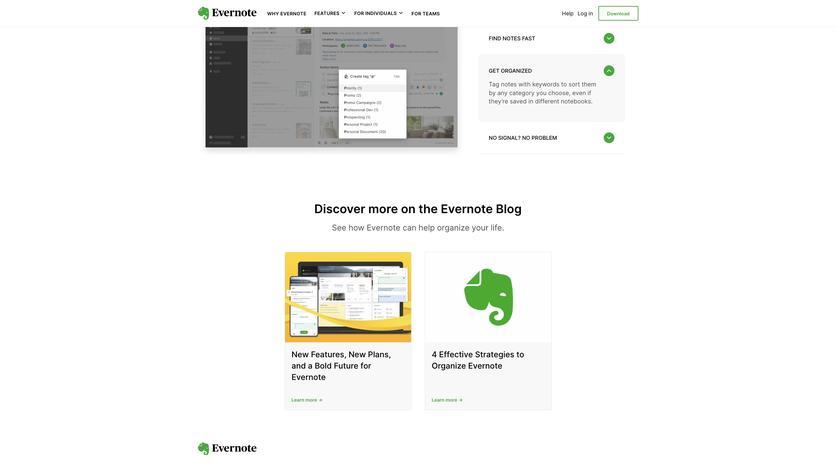 Task type: describe. For each thing, give the bounding box(es) containing it.
evernote right why
[[281, 11, 307, 16]]

teams
[[423, 11, 440, 16]]

to inside tag notes with keywords to sort them by any category you choose, even if they're saved in different notebooks.
[[562, 81, 567, 88]]

they're
[[489, 98, 509, 105]]

blog image image for strategies
[[425, 253, 552, 343]]

for teams
[[412, 11, 440, 16]]

for individuals
[[355, 10, 397, 16]]

your
[[472, 223, 489, 233]]

see
[[332, 223, 347, 233]]

for for for individuals
[[355, 10, 364, 16]]

log
[[578, 10, 588, 17]]

features
[[315, 10, 340, 16]]

help
[[563, 10, 574, 17]]

why evernote link
[[267, 10, 307, 17]]

for teams link
[[412, 10, 440, 17]]

sort
[[569, 81, 580, 88]]

blog
[[496, 202, 522, 216]]

individuals
[[366, 10, 397, 16]]

evernote inside new features, new plans, and a bold future for evernote
[[292, 373, 326, 382]]

→ for a
[[318, 398, 323, 403]]

help
[[419, 223, 435, 233]]

any
[[498, 89, 508, 96]]

and
[[292, 361, 306, 371]]

notebooks.
[[561, 98, 593, 105]]

1 no from the left
[[489, 135, 497, 141]]

evernote up your
[[441, 202, 493, 216]]

log in link
[[578, 10, 593, 17]]

by
[[489, 89, 496, 96]]

signal?
[[499, 135, 521, 141]]

can
[[403, 223, 417, 233]]

help link
[[563, 10, 574, 17]]

how
[[349, 223, 365, 233]]

tag
[[489, 81, 500, 88]]

2 evernote logo image from the top
[[198, 443, 257, 456]]

no signal? no problem
[[489, 135, 558, 141]]

for
[[361, 361, 372, 371]]

future
[[334, 361, 359, 371]]

different
[[535, 98, 560, 105]]

fast
[[522, 35, 536, 42]]

learn more → for 4 effective strategies to organize evernote
[[432, 398, 463, 403]]

organize
[[437, 223, 470, 233]]

for individuals button
[[355, 10, 404, 17]]

4
[[432, 350, 437, 360]]

find
[[489, 35, 502, 42]]

learn for 4 effective strategies to organize evernote
[[432, 398, 445, 403]]



Task type: locate. For each thing, give the bounding box(es) containing it.
strategies
[[475, 350, 515, 360]]

more
[[369, 202, 398, 216], [306, 398, 317, 403], [446, 398, 458, 403]]

2 horizontal spatial more
[[446, 398, 458, 403]]

4 effective strategies to organize evernote
[[432, 350, 525, 371]]

new
[[292, 350, 309, 360], [349, 350, 366, 360]]

in inside tag notes with keywords to sort them by any category you choose, even if they're saved in different notebooks.
[[529, 98, 534, 105]]

with
[[519, 81, 531, 88]]

1 horizontal spatial blog image image
[[425, 253, 552, 343]]

1 horizontal spatial no
[[523, 135, 531, 141]]

1 horizontal spatial for
[[412, 11, 422, 16]]

1 horizontal spatial to
[[562, 81, 567, 88]]

bold
[[315, 361, 332, 371]]

new up the for
[[349, 350, 366, 360]]

0 horizontal spatial in
[[529, 98, 534, 105]]

learn more →
[[292, 398, 323, 403], [432, 398, 463, 403]]

in down category
[[529, 98, 534, 105]]

2 learn more → from the left
[[432, 398, 463, 403]]

evernote down the strategies in the bottom right of the page
[[469, 361, 503, 371]]

why evernote
[[267, 11, 307, 16]]

no left signal?
[[489, 135, 497, 141]]

0 horizontal spatial blog image image
[[285, 253, 411, 343]]

for left individuals at the top of page
[[355, 10, 364, 16]]

organized
[[501, 68, 532, 74]]

for inside 'button'
[[355, 10, 364, 16]]

to up choose,
[[562, 81, 567, 88]]

download link
[[599, 6, 639, 21]]

1 vertical spatial in
[[529, 98, 534, 105]]

0 vertical spatial notes
[[503, 35, 521, 42]]

notes
[[503, 35, 521, 42], [501, 81, 517, 88]]

on
[[401, 202, 416, 216]]

evernote inside 4 effective strategies to organize evernote
[[469, 361, 503, 371]]

0 horizontal spatial no
[[489, 135, 497, 141]]

for for for teams
[[412, 11, 422, 16]]

to inside 4 effective strategies to organize evernote
[[517, 350, 525, 360]]

notes for fast
[[503, 35, 521, 42]]

to right the strategies in the bottom right of the page
[[517, 350, 525, 360]]

get
[[489, 68, 500, 74]]

you
[[537, 89, 547, 96]]

life.
[[491, 223, 505, 233]]

new up the and
[[292, 350, 309, 360]]

1 new from the left
[[292, 350, 309, 360]]

→
[[318, 398, 323, 403], [459, 398, 463, 403]]

1 learn more → from the left
[[292, 398, 323, 403]]

notes for with
[[501, 81, 517, 88]]

0 horizontal spatial more
[[306, 398, 317, 403]]

1 vertical spatial evernote logo image
[[198, 443, 257, 456]]

for
[[355, 10, 364, 16], [412, 11, 422, 16]]

get organized
[[489, 68, 532, 74]]

2 new from the left
[[349, 350, 366, 360]]

→ for evernote
[[459, 398, 463, 403]]

2 → from the left
[[459, 398, 463, 403]]

problem
[[532, 135, 558, 141]]

see how evernote can help organize your life.
[[332, 223, 505, 233]]

a
[[308, 361, 313, 371]]

evernote logo image
[[198, 7, 257, 20], [198, 443, 257, 456]]

organize
[[432, 361, 466, 371]]

blog image image
[[285, 253, 411, 343], [425, 253, 552, 343]]

saved
[[510, 98, 527, 105]]

no right signal?
[[523, 135, 531, 141]]

notes up any
[[501, 81, 517, 88]]

0 horizontal spatial learn more →
[[292, 398, 323, 403]]

even
[[573, 89, 586, 96]]

1 horizontal spatial learn
[[432, 398, 445, 403]]

0 horizontal spatial to
[[517, 350, 525, 360]]

2 blog image image from the left
[[425, 253, 552, 343]]

category
[[510, 89, 535, 96]]

find notes fast
[[489, 35, 536, 42]]

learn for new features, new plans, and a bold future for evernote
[[292, 398, 305, 403]]

effective
[[439, 350, 473, 360]]

for left teams on the right
[[412, 11, 422, 16]]

2 learn from the left
[[432, 398, 445, 403]]

evernote
[[281, 11, 307, 16], [441, 202, 493, 216], [367, 223, 401, 233], [469, 361, 503, 371], [292, 373, 326, 382]]

keywords
[[533, 81, 560, 88]]

1 evernote logo image from the top
[[198, 7, 257, 20]]

blog image image for new
[[285, 253, 411, 343]]

in
[[589, 10, 593, 17], [529, 98, 534, 105]]

if
[[588, 89, 592, 96]]

the
[[419, 202, 438, 216]]

in right the log
[[589, 10, 593, 17]]

download
[[608, 11, 630, 16]]

2 no from the left
[[523, 135, 531, 141]]

0 vertical spatial in
[[589, 10, 593, 17]]

discover
[[315, 202, 366, 216]]

discover more on the evernote blog
[[315, 202, 522, 216]]

1 blog image image from the left
[[285, 253, 411, 343]]

more for new features, new plans, and a bold future for evernote
[[306, 398, 317, 403]]

0 horizontal spatial learn
[[292, 398, 305, 403]]

1 horizontal spatial learn more →
[[432, 398, 463, 403]]

plans,
[[368, 350, 391, 360]]

1 horizontal spatial →
[[459, 398, 463, 403]]

1 → from the left
[[318, 398, 323, 403]]

0 vertical spatial to
[[562, 81, 567, 88]]

why
[[267, 11, 279, 16]]

features button
[[315, 10, 347, 17]]

more for 4 effective strategies to organize evernote
[[446, 398, 458, 403]]

1 learn from the left
[[292, 398, 305, 403]]

evernote down a
[[292, 373, 326, 382]]

0 horizontal spatial for
[[355, 10, 364, 16]]

new features, new plans, and a bold future for evernote
[[292, 350, 391, 382]]

learn more → for new features, new plans, and a bold future for evernote
[[292, 398, 323, 403]]

evernote left can
[[367, 223, 401, 233]]

 image
[[198, 0, 465, 159]]

tag notes with keywords to sort them by any category you choose, even if they're saved in different notebooks.
[[489, 81, 597, 105]]

1 horizontal spatial new
[[349, 350, 366, 360]]

them
[[582, 81, 597, 88]]

1 vertical spatial to
[[517, 350, 525, 360]]

learn
[[292, 398, 305, 403], [432, 398, 445, 403]]

to
[[562, 81, 567, 88], [517, 350, 525, 360]]

0 vertical spatial evernote logo image
[[198, 7, 257, 20]]

1 vertical spatial notes
[[501, 81, 517, 88]]

1 horizontal spatial more
[[369, 202, 398, 216]]

0 horizontal spatial →
[[318, 398, 323, 403]]

choose,
[[549, 89, 571, 96]]

notes inside tag notes with keywords to sort them by any category you choose, even if they're saved in different notebooks.
[[501, 81, 517, 88]]

notes right 'find' at the top
[[503, 35, 521, 42]]

1 horizontal spatial in
[[589, 10, 593, 17]]

features,
[[311, 350, 347, 360]]

no
[[489, 135, 497, 141], [523, 135, 531, 141]]

0 horizontal spatial new
[[292, 350, 309, 360]]

log in
[[578, 10, 593, 17]]



Task type: vqa. For each thing, say whether or not it's contained in the screenshot.
New
yes



